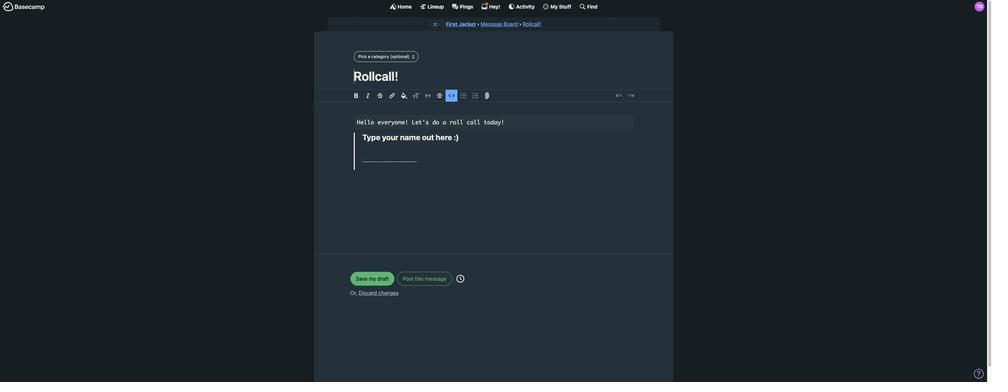 Task type: describe. For each thing, give the bounding box(es) containing it.
post this message button
[[397, 272, 452, 286]]

(optional)
[[390, 54, 410, 59]]

hello
[[357, 119, 374, 126]]

my stuff button
[[543, 3, 571, 10]]

post this message
[[403, 276, 447, 282]]

hey!
[[489, 3, 500, 9]]

post
[[403, 276, 414, 282]]

hey! button
[[481, 2, 500, 10]]

discard
[[359, 290, 377, 296]]

save my draft
[[356, 276, 389, 282]]

message
[[481, 21, 502, 27]]

first
[[446, 21, 458, 27]]

lineup
[[428, 3, 444, 9]]

do
[[433, 119, 439, 126]]

rollcall! link
[[523, 21, 541, 27]]

hello everyone! let's do a roll call today!
[[357, 119, 505, 126]]

let's
[[412, 119, 429, 126]]

pick a category (optional) button
[[354, 51, 419, 62]]

Type a title… text field
[[354, 69, 634, 84]]

or,
[[350, 290, 357, 296]]

home
[[398, 3, 412, 9]]

type
[[363, 133, 381, 142]]

today!
[[484, 119, 505, 126]]

my
[[369, 276, 376, 282]]

rollcall!
[[523, 21, 541, 27]]

:)
[[454, 133, 459, 142]]

pick
[[358, 54, 367, 59]]

message board link
[[481, 21, 518, 27]]

a inside 'text field'
[[443, 119, 446, 126]]

main element
[[0, 0, 987, 13]]

switch accounts image
[[3, 2, 45, 12]]

roll
[[450, 119, 463, 126]]

everyone!
[[378, 119, 409, 126]]

call
[[467, 119, 481, 126]]

› message board › rollcall!
[[477, 21, 541, 27]]

category
[[371, 54, 389, 59]]

draft
[[378, 276, 389, 282]]

my stuff
[[551, 3, 571, 9]]

home link
[[390, 3, 412, 10]]

activity
[[516, 3, 535, 9]]

lineup link
[[420, 3, 444, 10]]

out
[[422, 133, 434, 142]]



Task type: vqa. For each thing, say whether or not it's contained in the screenshot.
Cross Small icon
no



Task type: locate. For each thing, give the bounding box(es) containing it.
first jacket
[[446, 21, 476, 27]]

this
[[415, 276, 424, 282]]

› right board
[[519, 21, 522, 27]]

tyler black image
[[975, 2, 985, 12]]

0 horizontal spatial ›
[[477, 21, 479, 27]]

0 horizontal spatial a
[[368, 54, 370, 59]]

stuff
[[559, 3, 571, 9]]

board
[[504, 21, 518, 27]]

changes
[[378, 290, 399, 296]]

1 › from the left
[[477, 21, 479, 27]]

message
[[425, 276, 447, 282]]

type your name out here :)
[[363, 133, 459, 142]]

your
[[382, 133, 399, 142]]

my
[[551, 3, 558, 9]]

› right jacket
[[477, 21, 479, 27]]

pick a category (optional)
[[358, 54, 410, 59]]

activity link
[[508, 3, 535, 10]]

1 horizontal spatial a
[[443, 119, 446, 126]]

find
[[587, 3, 598, 9]]

name
[[400, 133, 420, 142]]

1 vertical spatial a
[[443, 119, 446, 126]]

schedule this to post later image
[[457, 275, 464, 283]]

a inside 'button'
[[368, 54, 370, 59]]

0 vertical spatial a
[[368, 54, 370, 59]]

first jacket link
[[446, 21, 476, 27]]

find button
[[579, 3, 598, 10]]

2 › from the left
[[519, 21, 522, 27]]

Write away… text field
[[334, 102, 654, 246]]

save
[[356, 276, 368, 282]]

›
[[477, 21, 479, 27], [519, 21, 522, 27]]

discard changes link
[[359, 290, 399, 296]]

pings button
[[452, 3, 473, 10]]

pings
[[460, 3, 473, 9]]

a right pick
[[368, 54, 370, 59]]

here
[[436, 133, 452, 142]]

save my draft button
[[350, 272, 395, 286]]

1 horizontal spatial ›
[[519, 21, 522, 27]]

or, discard changes
[[350, 290, 399, 296]]

jacket
[[459, 21, 476, 27]]

a right do
[[443, 119, 446, 126]]

a
[[368, 54, 370, 59], [443, 119, 446, 126]]



